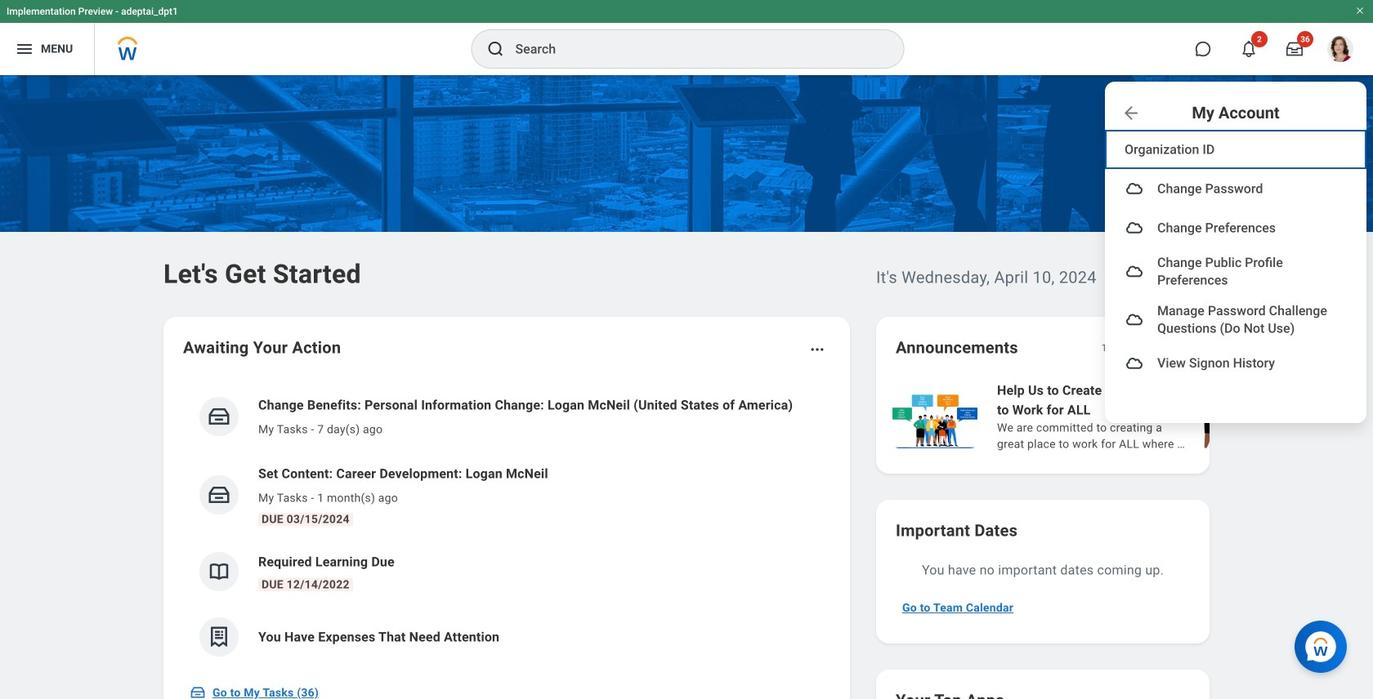 Task type: vqa. For each thing, say whether or not it's contained in the screenshot.
the rightmost list
yes



Task type: locate. For each thing, give the bounding box(es) containing it.
5 avatar image from the top
[[1125, 354, 1145, 373]]

2 avatar image from the top
[[1125, 218, 1145, 238]]

avatar image for fifth menu item from the bottom
[[1125, 179, 1145, 199]]

banner
[[0, 0, 1374, 424]]

0 horizontal spatial inbox image
[[190, 685, 206, 700]]

menu
[[1105, 125, 1367, 388]]

inbox image
[[207, 405, 231, 429], [190, 685, 206, 700]]

0 horizontal spatial list
[[183, 383, 831, 670]]

list
[[890, 379, 1374, 455], [183, 383, 831, 670]]

dashboard expenses image
[[207, 625, 231, 650]]

3 avatar image from the top
[[1125, 262, 1145, 282]]

chevron left small image
[[1140, 340, 1156, 356]]

avatar image
[[1125, 179, 1145, 199], [1125, 218, 1145, 238], [1125, 262, 1145, 282], [1125, 310, 1145, 330], [1125, 354, 1145, 373]]

main content
[[0, 75, 1374, 700]]

status
[[1102, 342, 1128, 355]]

notifications large image
[[1241, 41, 1257, 57]]

menu item
[[1105, 169, 1367, 208], [1105, 208, 1367, 248], [1105, 248, 1367, 296], [1105, 296, 1367, 344], [1105, 344, 1367, 383]]

close environment banner image
[[1356, 6, 1365, 16]]

1 horizontal spatial inbox image
[[207, 405, 231, 429]]

1 avatar image from the top
[[1125, 179, 1145, 199]]

justify image
[[15, 39, 34, 59]]

4 avatar image from the top
[[1125, 310, 1145, 330]]

avatar image for 4th menu item from the top
[[1125, 310, 1145, 330]]

0 vertical spatial inbox image
[[207, 405, 231, 429]]

1 horizontal spatial list
[[890, 379, 1374, 455]]

inbox large image
[[1287, 41, 1303, 57]]

1 vertical spatial inbox image
[[190, 685, 206, 700]]

related actions image
[[809, 342, 826, 358]]

2 menu item from the top
[[1105, 208, 1367, 248]]

5 menu item from the top
[[1105, 344, 1367, 383]]



Task type: describe. For each thing, give the bounding box(es) containing it.
logan mcneil image
[[1328, 36, 1354, 62]]

chevron right small image
[[1169, 340, 1186, 356]]

search image
[[486, 39, 506, 59]]

back image
[[1122, 103, 1141, 123]]

avatar image for fourth menu item from the bottom
[[1125, 218, 1145, 238]]

3 menu item from the top
[[1105, 248, 1367, 296]]

avatar image for 3rd menu item from the top of the page
[[1125, 262, 1145, 282]]

avatar image for first menu item from the bottom of the page
[[1125, 354, 1145, 373]]

Search Workday  search field
[[515, 31, 870, 67]]

4 menu item from the top
[[1105, 296, 1367, 344]]

inbox image
[[207, 483, 231, 508]]

book open image
[[207, 560, 231, 585]]

1 menu item from the top
[[1105, 169, 1367, 208]]



